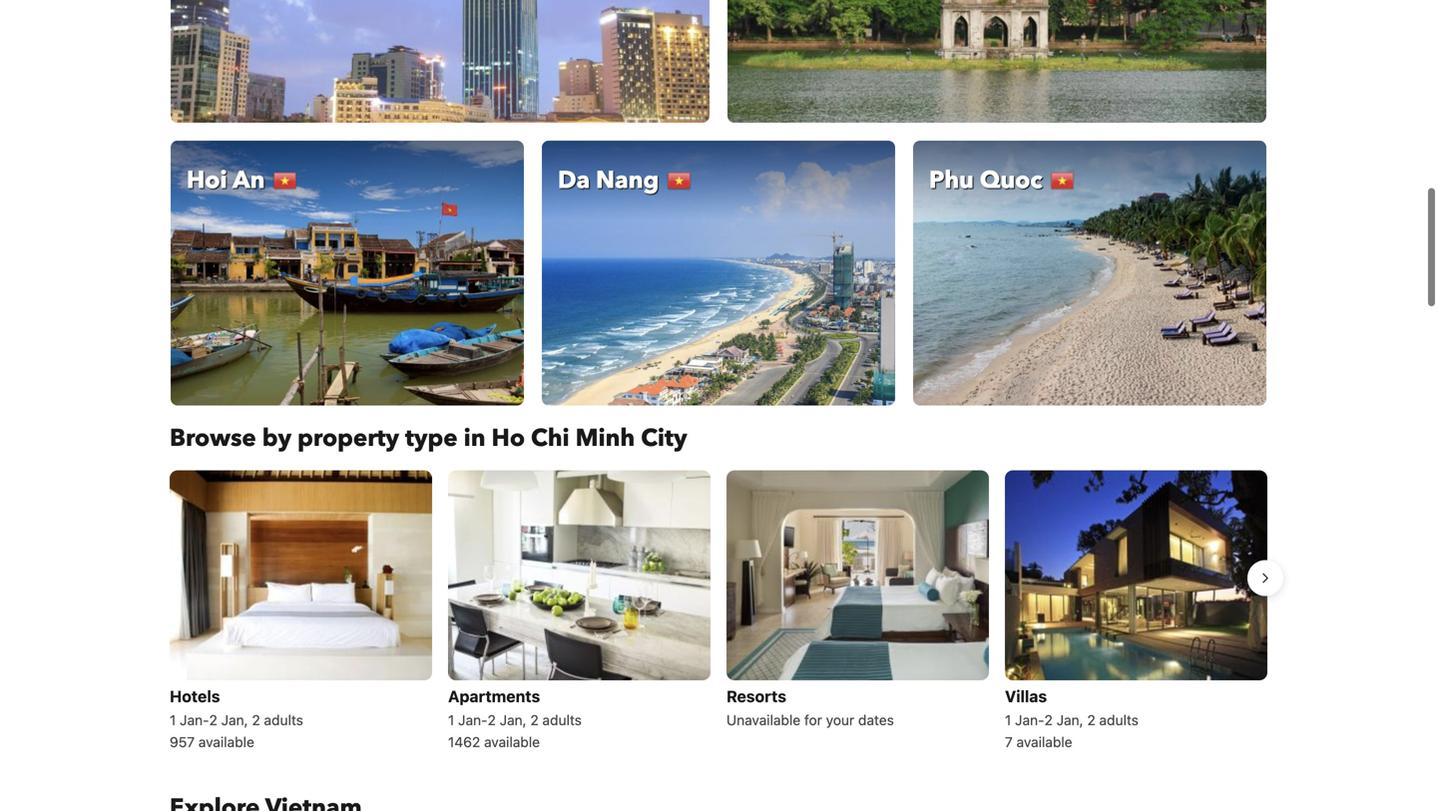 Task type: vqa. For each thing, say whether or not it's contained in the screenshot.
3rd 2 from right
yes



Task type: describe. For each thing, give the bounding box(es) containing it.
jan- for villas
[[1016, 712, 1045, 729]]

6 2 from the left
[[1088, 712, 1096, 729]]

dates
[[859, 712, 894, 729]]

browse by property type in ho chi minh city
[[170, 422, 687, 455]]

jan, for villas
[[1057, 712, 1084, 729]]

apartments
[[448, 687, 540, 706]]

hotels
[[170, 687, 220, 706]]

an
[[233, 164, 265, 197]]

phu
[[930, 164, 974, 197]]

da
[[558, 164, 590, 197]]

minh
[[576, 422, 635, 455]]

hoi
[[187, 164, 227, 197]]

resorts
[[727, 687, 787, 706]]

3 2 from the left
[[488, 712, 496, 729]]

ho
[[492, 422, 525, 455]]

type
[[405, 422, 458, 455]]

adults for apartments
[[543, 712, 582, 729]]

for
[[805, 712, 823, 729]]

adults for hotels
[[264, 712, 303, 729]]

1 for villas
[[1005, 712, 1012, 729]]

browse
[[170, 422, 256, 455]]

4 2 from the left
[[531, 712, 539, 729]]

hotels 1 jan-2 jan, 2 adults 957 available
[[170, 687, 303, 751]]

1 for hotels
[[170, 712, 176, 729]]

quoc
[[980, 164, 1043, 197]]

da nang
[[558, 164, 659, 197]]

available for villas
[[1017, 734, 1073, 751]]

adults for villas
[[1100, 712, 1139, 729]]

phu quoc
[[930, 164, 1043, 197]]

your
[[826, 712, 855, 729]]

jan, for apartments
[[500, 712, 527, 729]]

da nang link
[[541, 140, 897, 407]]



Task type: locate. For each thing, give the bounding box(es) containing it.
city
[[641, 422, 687, 455]]

3 1 from the left
[[1005, 712, 1012, 729]]

1 inside apartments 1 jan-2 jan, 2 adults 1462 available
[[448, 712, 455, 729]]

2 horizontal spatial available
[[1017, 734, 1073, 751]]

jan, for hotels
[[221, 712, 248, 729]]

1 for apartments
[[448, 712, 455, 729]]

0 horizontal spatial adults
[[264, 712, 303, 729]]

jan, inside apartments 1 jan-2 jan, 2 adults 1462 available
[[500, 712, 527, 729]]

jan- inside hotels 1 jan-2 jan, 2 adults 957 available
[[180, 712, 209, 729]]

in
[[464, 422, 486, 455]]

villas 1 jan-2 jan, 2 adults 7 available
[[1005, 687, 1139, 751]]

adults inside villas 1 jan-2 jan, 2 adults 7 available
[[1100, 712, 1139, 729]]

2 1 from the left
[[448, 712, 455, 729]]

5 2 from the left
[[1045, 712, 1053, 729]]

by
[[262, 422, 292, 455]]

1 inside hotels 1 jan-2 jan, 2 adults 957 available
[[170, 712, 176, 729]]

adults
[[264, 712, 303, 729], [543, 712, 582, 729], [1100, 712, 1139, 729]]

2 adults from the left
[[543, 712, 582, 729]]

jan- inside villas 1 jan-2 jan, 2 adults 7 available
[[1016, 712, 1045, 729]]

2 horizontal spatial adults
[[1100, 712, 1139, 729]]

1 1 from the left
[[170, 712, 176, 729]]

1 2 from the left
[[209, 712, 218, 729]]

jan-
[[180, 712, 209, 729], [458, 712, 488, 729], [1016, 712, 1045, 729]]

region containing hotels
[[154, 463, 1284, 761]]

1 jan, from the left
[[221, 712, 248, 729]]

1 up 957
[[170, 712, 176, 729]]

1 horizontal spatial adults
[[543, 712, 582, 729]]

1 available from the left
[[199, 734, 254, 751]]

1 up the 7
[[1005, 712, 1012, 729]]

jan- down villas
[[1016, 712, 1045, 729]]

3 available from the left
[[1017, 734, 1073, 751]]

adults inside apartments 1 jan-2 jan, 2 adults 1462 available
[[543, 712, 582, 729]]

3 adults from the left
[[1100, 712, 1139, 729]]

2 horizontal spatial 1
[[1005, 712, 1012, 729]]

1 inside villas 1 jan-2 jan, 2 adults 7 available
[[1005, 712, 1012, 729]]

available right 957
[[199, 734, 254, 751]]

jan- inside apartments 1 jan-2 jan, 2 adults 1462 available
[[458, 712, 488, 729]]

available inside apartments 1 jan-2 jan, 2 adults 1462 available
[[484, 734, 540, 751]]

1462
[[448, 734, 481, 751]]

available right 1462
[[484, 734, 540, 751]]

resorts unavailable for your dates
[[727, 687, 894, 729]]

available right the 7
[[1017, 734, 1073, 751]]

2 jan, from the left
[[500, 712, 527, 729]]

available
[[199, 734, 254, 751], [484, 734, 540, 751], [1017, 734, 1073, 751]]

0 horizontal spatial 1
[[170, 712, 176, 729]]

1 adults from the left
[[264, 712, 303, 729]]

0 horizontal spatial jan-
[[180, 712, 209, 729]]

1 horizontal spatial available
[[484, 734, 540, 751]]

2
[[209, 712, 218, 729], [252, 712, 260, 729], [488, 712, 496, 729], [531, 712, 539, 729], [1045, 712, 1053, 729], [1088, 712, 1096, 729]]

2 horizontal spatial jan,
[[1057, 712, 1084, 729]]

2 available from the left
[[484, 734, 540, 751]]

2 jan- from the left
[[458, 712, 488, 729]]

1 horizontal spatial jan-
[[458, 712, 488, 729]]

hoi an link
[[170, 140, 525, 407]]

hoi an
[[187, 164, 265, 197]]

0 horizontal spatial available
[[199, 734, 254, 751]]

property
[[298, 422, 399, 455]]

7
[[1005, 734, 1013, 751]]

jan,
[[221, 712, 248, 729], [500, 712, 527, 729], [1057, 712, 1084, 729]]

jan- down 'hotels'
[[180, 712, 209, 729]]

jan- up 1462
[[458, 712, 488, 729]]

apartments 1 jan-2 jan, 2 adults 1462 available
[[448, 687, 582, 751]]

adults inside hotels 1 jan-2 jan, 2 adults 957 available
[[264, 712, 303, 729]]

available inside villas 1 jan-2 jan, 2 adults 7 available
[[1017, 734, 1073, 751]]

chi
[[531, 422, 570, 455]]

1 up 1462
[[448, 712, 455, 729]]

nang
[[596, 164, 659, 197]]

unavailable
[[727, 712, 801, 729]]

3 jan- from the left
[[1016, 712, 1045, 729]]

jan- for hotels
[[180, 712, 209, 729]]

1
[[170, 712, 176, 729], [448, 712, 455, 729], [1005, 712, 1012, 729]]

jan, inside hotels 1 jan-2 jan, 2 adults 957 available
[[221, 712, 248, 729]]

957
[[170, 734, 195, 751]]

available inside hotels 1 jan-2 jan, 2 adults 957 available
[[199, 734, 254, 751]]

available for hotels
[[199, 734, 254, 751]]

jan, inside villas 1 jan-2 jan, 2 adults 7 available
[[1057, 712, 1084, 729]]

3 jan, from the left
[[1057, 712, 1084, 729]]

jan- for apartments
[[458, 712, 488, 729]]

0 horizontal spatial jan,
[[221, 712, 248, 729]]

1 horizontal spatial 1
[[448, 712, 455, 729]]

villas
[[1005, 687, 1048, 706]]

2 2 from the left
[[252, 712, 260, 729]]

1 horizontal spatial jan,
[[500, 712, 527, 729]]

available for apartments
[[484, 734, 540, 751]]

2 horizontal spatial jan-
[[1016, 712, 1045, 729]]

region
[[154, 463, 1284, 761]]

1 jan- from the left
[[180, 712, 209, 729]]

phu quoc link
[[913, 140, 1268, 407]]



